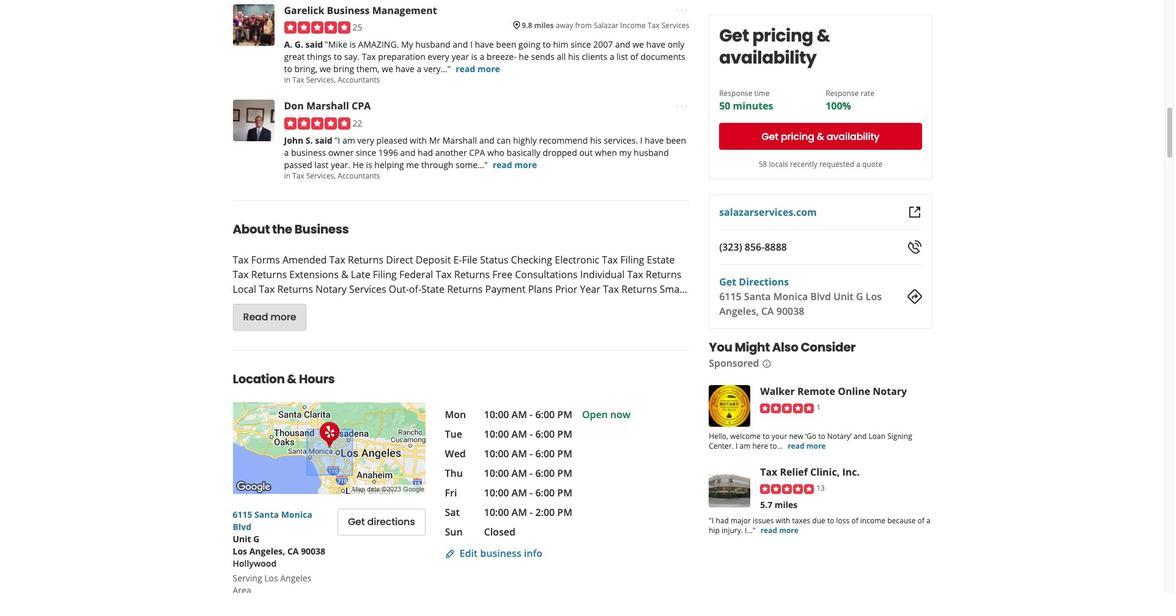 Task type: vqa. For each thing, say whether or not it's contained in the screenshot.
(323) 856-8888
yes



Task type: describe. For each thing, give the bounding box(es) containing it.
in for don marshall cpa
[[284, 170, 291, 181]]

9.8
[[522, 20, 533, 30]]

10:00 am - 6:00 pm for wed
[[484, 447, 573, 461]]

don marshall cpa
[[284, 99, 371, 113]]

"i am very pleased with mr marshall and can highly recommend his services. i have been a business owner since 1996 and had another cpa who basically dropped out when my husband passed last year. he is helping me through some…"
[[284, 134, 687, 170]]

"i had major issues with taxes due to loss of income because of a hip injury. i…"
[[709, 516, 931, 536]]

sat
[[445, 506, 460, 519]]

have up breeze-
[[475, 39, 494, 50]]

a inside the '"i had major issues with taxes due to loss of income because of a hip injury. i…"'
[[927, 516, 931, 526]]

to inside the '"i had major issues with taxes due to loss of income because of a hip injury. i…"'
[[828, 516, 835, 526]]

have inside "i am very pleased with mr marshall and can highly recommend his services. i have been a business owner since 1996 and had another cpa who basically dropped out when my husband passed last year. he is helping me through some…"
[[645, 134, 664, 146]]

1 vertical spatial business
[[295, 221, 349, 238]]

serving
[[233, 573, 262, 584]]

don marshall cpa image
[[233, 100, 274, 141]]

late
[[351, 268, 371, 281]]

10:00 for fri
[[484, 486, 509, 500]]

my
[[620, 147, 632, 158]]

i…"
[[745, 525, 756, 536]]

fri
[[445, 486, 457, 500]]

pricing inside button
[[781, 129, 815, 143]]

loan
[[869, 431, 886, 442]]

58
[[759, 159, 768, 169]]

2007
[[594, 39, 613, 50]]

tax left forms
[[233, 253, 249, 267]]

services, for marshall
[[306, 170, 336, 181]]

my
[[401, 39, 413, 50]]

24 more v2 image
[[675, 99, 690, 114]]

new
[[790, 431, 804, 442]]

extensions
[[290, 268, 339, 281]]

0 vertical spatial services
[[662, 20, 690, 30]]

bring,
[[295, 63, 318, 75]]

his inside '"mike is amazing. my husband and i have been going to him since 2007 and we have only great things to say. tax preparation every year is a breeze- he sends all his clients a list of documents to bring, we bring them, we have a very…"'
[[568, 51, 580, 63]]

a left 'very…"'
[[417, 63, 422, 75]]

tax up local in the left of the page
[[233, 268, 249, 281]]

signing
[[888, 431, 913, 442]]

1 horizontal spatial notary
[[873, 385, 908, 398]]

edit business info button
[[445, 547, 543, 560]]

16 pencil v2 image
[[445, 550, 455, 559]]

garelick business management link
[[284, 4, 437, 17]]

pm for thu
[[558, 467, 573, 480]]

tax down individual
[[603, 282, 619, 296]]

read down who
[[493, 159, 513, 170]]

directions
[[367, 515, 415, 529]]

income
[[621, 20, 646, 30]]

amended
[[283, 253, 327, 267]]

g inside get directions 6115 santa monica blvd unit g los angeles, ca 90038
[[857, 290, 864, 304]]

am for fri
[[512, 486, 527, 500]]

business inside location & hours element
[[481, 547, 522, 560]]

(323)
[[720, 240, 743, 254]]

local
[[233, 282, 256, 296]]

state
[[422, 282, 445, 296]]

santa inside 6115 santa monica blvd unit g los angeles, ca 90038 hollywood serving los angeles area
[[255, 509, 279, 521]]

10:00 for tue
[[484, 427, 509, 441]]

tax relief clinic, inc. image
[[709, 466, 751, 508]]

husband inside '"mike is amazing. my husband and i have been going to him since 2007 and we have only great things to say. tax preparation every year is a breeze- he sends all his clients a list of documents to bring, we bring them, we have a very…"'
[[416, 39, 451, 50]]

6115 inside get directions 6115 santa monica blvd unit g los angeles, ca 90038
[[720, 290, 742, 304]]

0 vertical spatial availability
[[720, 46, 817, 70]]

individual
[[581, 268, 625, 281]]

more for read more link under year
[[478, 63, 500, 75]]

tax relief clinic, inc. link
[[761, 466, 860, 479]]

out-
[[389, 282, 409, 296]]

in for garelick business management
[[284, 75, 291, 85]]

here
[[753, 441, 769, 452]]

to…
[[771, 441, 783, 452]]

of inside '"mike is amazing. my husband and i have been going to him since 2007 and we have only great things to say. tax preparation every year is a breeze- he sends all his clients a list of documents to bring, we bring them, we have a very…"'
[[631, 51, 639, 63]]

sponsored
[[709, 357, 760, 370]]

get right only
[[720, 24, 750, 48]]

get directions
[[348, 515, 415, 529]]

10:00 for wed
[[484, 447, 509, 461]]

16 marker v2 image
[[512, 20, 522, 30]]

a left list
[[610, 51, 615, 63]]

things
[[307, 51, 332, 63]]

100%
[[826, 99, 852, 113]]

ca inside 6115 santa monica blvd unit g los angeles, ca 90038 hollywood serving los angeles area
[[288, 546, 299, 557]]

helping
[[375, 159, 404, 170]]

and up list
[[616, 39, 631, 50]]

he
[[519, 51, 529, 63]]

every
[[428, 51, 450, 63]]

free
[[493, 268, 513, 281]]

tax up individual
[[602, 253, 618, 267]]

miles for 5.7
[[775, 499, 798, 511]]

plans
[[528, 282, 553, 296]]

"mike
[[325, 39, 348, 50]]

1 vertical spatial filing
[[373, 268, 397, 281]]

about the business element
[[213, 200, 690, 331]]

said for marshall
[[315, 134, 333, 146]]

to up sends
[[543, 39, 551, 50]]

tax right income
[[648, 20, 660, 30]]

0 horizontal spatial we
[[320, 63, 331, 75]]

you
[[709, 339, 733, 356]]

ca inside get directions 6115 santa monica blvd unit g los angeles, ca 90038
[[762, 305, 774, 318]]

tax down the deposit
[[436, 268, 452, 281]]

5.7 miles
[[761, 499, 798, 511]]

time
[[755, 88, 770, 99]]

24 directions v2 image
[[908, 289, 922, 304]]

0 vertical spatial get pricing & availability
[[720, 24, 831, 70]]

"mike is amazing. my husband and i have been going to him since 2007 and we have only great things to say. tax preparation every year is a breeze- he sends all his clients a list of documents to bring, we bring them, we have a very…"
[[284, 39, 686, 75]]

response time 50 minutes
[[720, 88, 774, 113]]

injury.
[[722, 525, 743, 536]]

unit inside get directions 6115 santa monica blvd unit g los angeles, ca 90038
[[834, 290, 854, 304]]

sma
[[660, 282, 680, 296]]

13
[[817, 483, 825, 494]]

in tax services, accountants for business
[[284, 75, 380, 85]]

can
[[497, 134, 511, 146]]

- for sat
[[530, 506, 533, 519]]

response for 50
[[720, 88, 753, 99]]

- for tue
[[530, 427, 533, 441]]

blvd inside get directions 6115 santa monica blvd unit g los angeles, ca 90038
[[811, 290, 832, 304]]

5 star rating image for 25
[[284, 22, 350, 34]]

had inside "i am very pleased with mr marshall and can highly recommend his services. i have been a business owner since 1996 and had another cpa who basically dropped out when my husband passed last year. he is helping me through some…"
[[418, 147, 433, 158]]

unit inside 6115 santa monica blvd unit g los angeles, ca 90038 hollywood serving los angeles area
[[233, 533, 251, 545]]

i inside '"mike is amazing. my husband and i have been going to him since 2007 and we have only great things to say. tax preparation every year is a breeze- he sends all his clients a list of documents to bring, we bring them, we have a very…"'
[[471, 39, 473, 50]]

have down preparation
[[396, 63, 415, 75]]

tax left last
[[293, 170, 304, 181]]

more for read more link below basically at the left top of the page
[[515, 159, 537, 170]]

1 vertical spatial los
[[233, 546, 247, 557]]

and up me
[[401, 147, 416, 158]]

owner
[[328, 147, 354, 158]]

thu
[[445, 467, 463, 480]]

response rate 100%
[[826, 88, 875, 113]]

10:00 for mon
[[484, 408, 509, 421]]

0 vertical spatial cpa
[[352, 99, 371, 113]]

am for wed
[[512, 447, 527, 461]]

22
[[353, 117, 363, 129]]

miles for 9.8
[[534, 20, 554, 30]]

tax right individual
[[628, 268, 644, 281]]

read more down 5.7 miles
[[761, 525, 799, 536]]

relief
[[780, 466, 808, 479]]

0 vertical spatial business
[[327, 4, 370, 17]]

to down great in the left top of the page
[[284, 63, 292, 75]]

a left breeze-
[[480, 51, 485, 63]]

2 horizontal spatial we
[[633, 39, 644, 50]]

breeze-
[[487, 51, 517, 63]]

pm for mon
[[558, 408, 573, 421]]

tax down great in the left top of the page
[[293, 75, 304, 85]]

year
[[580, 282, 601, 296]]

get inside location & hours element
[[348, 515, 365, 529]]

mr
[[429, 134, 441, 146]]

consultations
[[515, 268, 578, 281]]

list
[[617, 51, 628, 63]]

issues
[[753, 516, 774, 526]]

5 star rating image for 22
[[284, 117, 350, 129]]

1 horizontal spatial filing
[[621, 253, 645, 267]]

pleased
[[377, 134, 408, 146]]

tax relief clinic, inc.
[[761, 466, 860, 479]]

get directions link
[[338, 509, 426, 536]]

a inside "i am very pleased with mr marshall and can highly recommend his services. i have been a business owner since 1996 and had another cpa who basically dropped out when my husband passed last year. he is helping me through some…"
[[284, 147, 289, 158]]

more for read more link over tax relief clinic, inc. link
[[807, 441, 826, 452]]

walker remote online notary image
[[709, 386, 751, 427]]

have up documents
[[647, 39, 666, 50]]

2 horizontal spatial is
[[471, 51, 478, 63]]

tax left relief
[[761, 466, 778, 479]]

marshall inside "i am very pleased with mr marshall and can highly recommend his services. i have been a business owner since 1996 and had another cpa who basically dropped out when my husband passed last year. he is helping me through some…"
[[443, 134, 477, 146]]

a left quote
[[857, 159, 861, 169]]

because
[[888, 516, 916, 526]]

with for issues
[[776, 516, 791, 526]]

he
[[353, 159, 364, 170]]

clinic,
[[811, 466, 840, 479]]

6:00 for fri
[[536, 486, 555, 500]]

- for mon
[[530, 408, 533, 421]]

amazing.
[[358, 39, 399, 50]]

inc.
[[843, 466, 860, 479]]

to left your
[[763, 431, 770, 442]]

10:00 for sat
[[484, 506, 509, 519]]

pm for fri
[[558, 486, 573, 500]]

read more link down 5.7 miles
[[761, 525, 799, 536]]

0 horizontal spatial is
[[350, 39, 356, 50]]

25
[[353, 22, 363, 33]]

loss
[[837, 516, 850, 526]]

prior
[[556, 282, 578, 296]]

availability inside button
[[827, 129, 880, 143]]

file
[[462, 253, 478, 267]]

clients
[[582, 51, 608, 63]]



Task type: locate. For each thing, give the bounding box(es) containing it.
& inside button
[[817, 129, 825, 143]]

we
[[633, 39, 644, 50], [320, 63, 331, 75], [382, 63, 393, 75]]

0 horizontal spatial santa
[[255, 509, 279, 521]]

2 horizontal spatial los
[[866, 290, 882, 304]]

10:00 right mon at the left bottom of the page
[[484, 408, 509, 421]]

santa down get directions link
[[745, 290, 771, 304]]

more inside button
[[271, 310, 296, 324]]

'go
[[806, 431, 817, 442]]

going
[[519, 39, 541, 50]]

1 horizontal spatial we
[[382, 63, 393, 75]]

away
[[556, 20, 574, 30]]

0 vertical spatial marshall
[[307, 99, 349, 113]]

4 10:00 am - 6:00 pm from the top
[[484, 467, 573, 480]]

read more down basically at the left top of the page
[[493, 159, 537, 170]]

1 vertical spatial i
[[641, 134, 643, 146]]

0 horizontal spatial of
[[631, 51, 639, 63]]

angeles, up hollywood
[[249, 546, 285, 557]]

50
[[720, 99, 731, 113]]

0 vertical spatial los
[[866, 290, 882, 304]]

said right s.
[[315, 134, 333, 146]]

e-
[[454, 253, 462, 267]]

estate
[[647, 253, 675, 267]]

cpa inside "i am very pleased with mr marshall and can highly recommend his services. i have been a business owner since 1996 and had another cpa who basically dropped out when my husband passed last year. he is helping me through some…"
[[470, 147, 485, 158]]

notary right online
[[873, 385, 908, 398]]

read left the 'go at right bottom
[[788, 441, 805, 452]]

with for pleased
[[410, 134, 427, 146]]

am for mon
[[512, 408, 527, 421]]

1 vertical spatial in tax services, accountants
[[284, 170, 380, 181]]

10:00 right the "thu"
[[484, 467, 509, 480]]

0 vertical spatial am
[[343, 134, 355, 146]]

5.7
[[761, 499, 773, 511]]

"i for had
[[709, 516, 714, 526]]

4 6:00 from the top
[[536, 467, 555, 480]]

pricing up recently
[[781, 129, 815, 143]]

pm for wed
[[558, 447, 573, 461]]

1 vertical spatial santa
[[255, 509, 279, 521]]

bring
[[334, 63, 354, 75]]

due
[[813, 516, 826, 526]]

more right issues
[[780, 525, 799, 536]]

1 horizontal spatial services
[[662, 20, 690, 30]]

a right because
[[927, 516, 931, 526]]

been inside '"mike is amazing. my husband and i have been going to him since 2007 and we have only great things to say. tax preparation every year is a breeze- he sends all his clients a list of documents to bring, we bring them, we have a very…"'
[[496, 39, 517, 50]]

- for fri
[[530, 486, 533, 500]]

response up 50 on the top right
[[720, 88, 753, 99]]

2 services, from the top
[[306, 170, 336, 181]]

business down closed
[[481, 547, 522, 560]]

documents
[[641, 51, 686, 63]]

of
[[631, 51, 639, 63], [852, 516, 859, 526], [918, 516, 925, 526]]

to down "mike
[[334, 51, 342, 63]]

1 vertical spatial monica
[[281, 509, 312, 521]]

miles
[[534, 20, 554, 30], [775, 499, 798, 511]]

been down 24 more v2 image
[[666, 134, 687, 146]]

notary
[[316, 282, 347, 296], [873, 385, 908, 398]]

your
[[772, 431, 788, 442]]

business up the 25
[[327, 4, 370, 17]]

1 vertical spatial pricing
[[781, 129, 815, 143]]

of right loss
[[852, 516, 859, 526]]

cpa up "22"
[[352, 99, 371, 113]]

get pricing & availability up 58 locals recently requested a quote
[[762, 129, 880, 143]]

2 10:00 am - 6:00 pm from the top
[[484, 427, 573, 441]]

4 10:00 from the top
[[484, 467, 509, 480]]

1 horizontal spatial g
[[857, 290, 864, 304]]

6 10:00 from the top
[[484, 506, 509, 519]]

2 horizontal spatial i
[[736, 441, 738, 452]]

in left the bring,
[[284, 75, 291, 85]]

in tax services, accountants down owner
[[284, 170, 380, 181]]

1 vertical spatial husband
[[634, 147, 669, 158]]

since up clients
[[571, 39, 591, 50]]

response inside the response time 50 minutes
[[720, 88, 753, 99]]

1 vertical spatial ca
[[288, 546, 299, 557]]

1 vertical spatial services
[[349, 282, 386, 296]]

services
[[662, 20, 690, 30], [349, 282, 386, 296]]

dropped
[[543, 147, 578, 158]]

closed
[[484, 525, 516, 539]]

services, down things
[[306, 75, 336, 85]]

0 vertical spatial pricing
[[753, 24, 814, 48]]

get pricing & availability inside button
[[762, 129, 880, 143]]

1 vertical spatial 6115
[[233, 509, 252, 521]]

location & hours element
[[213, 350, 709, 594]]

5 10:00 am - 6:00 pm from the top
[[484, 486, 573, 500]]

monica inside get directions 6115 santa monica blvd unit g los angeles, ca 90038
[[774, 290, 808, 304]]

ca down the directions at the top of page
[[762, 305, 774, 318]]

1 horizontal spatial los
[[264, 573, 278, 584]]

1 vertical spatial in
[[284, 170, 291, 181]]

10:00 up closed
[[484, 506, 509, 519]]

mon
[[445, 408, 466, 421]]

2 horizontal spatial of
[[918, 516, 925, 526]]

been inside "i am very pleased with mr marshall and can highly recommend his services. i have been a business owner since 1996 and had another cpa who basically dropped out when my husband passed last year. he is helping me through some…"
[[666, 134, 687, 146]]

1 vertical spatial been
[[666, 134, 687, 146]]

cpa up 'some…"'
[[470, 147, 485, 158]]

is right year
[[471, 51, 478, 63]]

get inside get directions 6115 santa monica blvd unit g los angeles, ca 90038
[[720, 275, 737, 289]]

remote
[[798, 385, 836, 398]]

5 - from the top
[[530, 486, 533, 500]]

monica
[[774, 290, 808, 304], [281, 509, 312, 521]]

pm for sat
[[558, 506, 573, 519]]

angeles, inside get directions 6115 santa monica blvd unit g los angeles, ca 90038
[[720, 305, 759, 318]]

great
[[284, 51, 305, 63]]

angeles, inside 6115 santa monica blvd unit g los angeles, ca 90038 hollywood serving los angeles area
[[249, 546, 285, 557]]

marshall right don
[[307, 99, 349, 113]]

husband up every
[[416, 39, 451, 50]]

1 vertical spatial blvd
[[233, 521, 252, 533]]

0 vertical spatial since
[[571, 39, 591, 50]]

los up hollywood
[[233, 546, 247, 557]]

0 vertical spatial notary
[[316, 282, 347, 296]]

1 vertical spatial business
[[481, 547, 522, 560]]

availability up time
[[720, 46, 817, 70]]

0 vertical spatial business
[[291, 147, 326, 158]]

1 vertical spatial services,
[[306, 170, 336, 181]]

2 am from the top
[[512, 427, 527, 441]]

accountants down say.
[[338, 75, 380, 85]]

tax up them,
[[362, 51, 376, 63]]

accountants
[[338, 75, 380, 85], [338, 170, 380, 181]]

6115 santa monica blvd link
[[233, 509, 312, 533]]

1 horizontal spatial cpa
[[470, 147, 485, 158]]

notary down extensions
[[316, 282, 347, 296]]

have right services.
[[645, 134, 664, 146]]

pm for tue
[[558, 427, 573, 441]]

los inside get directions 6115 santa monica blvd unit g los angeles, ca 90038
[[866, 290, 882, 304]]

10:00 for thu
[[484, 467, 509, 480]]

1 horizontal spatial business
[[481, 547, 522, 560]]

3 - from the top
[[530, 447, 533, 461]]

0 horizontal spatial marshall
[[307, 99, 349, 113]]

filing left 'estate'
[[621, 253, 645, 267]]

read down year
[[456, 63, 476, 75]]

2 vertical spatial los
[[264, 573, 278, 584]]

get pricing & availability button
[[720, 123, 922, 150]]

g.
[[295, 39, 303, 50]]

center.
[[709, 441, 734, 452]]

tue
[[445, 427, 463, 441]]

5 6:00 from the top
[[536, 486, 555, 500]]

0 vertical spatial miles
[[534, 20, 554, 30]]

90038 inside 6115 santa monica blvd unit g los angeles, ca 90038 hollywood serving los angeles area
[[301, 546, 326, 557]]

5 10:00 from the top
[[484, 486, 509, 500]]

2 - from the top
[[530, 427, 533, 441]]

2 response from the left
[[826, 88, 859, 99]]

a. g. said
[[284, 39, 323, 50]]

is
[[350, 39, 356, 50], [471, 51, 478, 63], [366, 159, 372, 170]]

los left 24 directions v2 'image'
[[866, 290, 882, 304]]

his right all
[[568, 51, 580, 63]]

0 horizontal spatial 6115
[[233, 509, 252, 521]]

in tax services, accountants
[[284, 75, 380, 85], [284, 170, 380, 181]]

0 horizontal spatial since
[[356, 147, 376, 158]]

1 horizontal spatial availability
[[827, 129, 880, 143]]

get left the 'directions'
[[348, 515, 365, 529]]

am for sat
[[512, 506, 527, 519]]

since inside '"mike is amazing. my husband and i have been going to him since 2007 and we have only great things to say. tax preparation every year is a breeze- he sends all his clients a list of documents to bring, we bring them, we have a very…"'
[[571, 39, 591, 50]]

0 horizontal spatial monica
[[281, 509, 312, 521]]

to right the 'go at right bottom
[[819, 431, 826, 442]]

…
[[680, 282, 688, 296]]

5 star rating image down walker
[[761, 404, 815, 414]]

3 10:00 from the top
[[484, 447, 509, 461]]

availability
[[720, 46, 817, 70], [827, 129, 880, 143]]

of right because
[[918, 516, 925, 526]]

response for 100%
[[826, 88, 859, 99]]

had down mr
[[418, 147, 433, 158]]

filing
[[621, 253, 645, 267], [373, 268, 397, 281]]

5 star rating image for 1
[[761, 404, 815, 414]]

1 horizontal spatial miles
[[775, 499, 798, 511]]

services, for business
[[306, 75, 336, 85]]

said for business
[[306, 39, 323, 50]]

of right list
[[631, 51, 639, 63]]

more down breeze-
[[478, 63, 500, 75]]

1 horizontal spatial monica
[[774, 290, 808, 304]]

2 in tax services, accountants from the top
[[284, 170, 380, 181]]

with inside "i am very pleased with mr marshall and can highly recommend his services. i have been a business owner since 1996 and had another cpa who basically dropped out when my husband passed last year. he is helping me through some…"
[[410, 134, 427, 146]]

tax inside '"mike is amazing. my husband and i have been going to him since 2007 and we have only great things to say. tax preparation every year is a breeze- he sends all his clients a list of documents to bring, we bring them, we have a very…"'
[[362, 51, 376, 63]]

last
[[315, 159, 329, 170]]

1 in tax services, accountants from the top
[[284, 75, 380, 85]]

1 horizontal spatial i
[[641, 134, 643, 146]]

0 vertical spatial with
[[410, 134, 427, 146]]

1 horizontal spatial of
[[852, 516, 859, 526]]

am left here
[[740, 441, 751, 452]]

10:00 am - 6:00 pm for tue
[[484, 427, 573, 441]]

0 horizontal spatial with
[[410, 134, 427, 146]]

get pricing & availability
[[720, 24, 831, 70], [762, 129, 880, 143]]

blvd up hollywood
[[233, 521, 252, 533]]

1 vertical spatial his
[[590, 134, 602, 146]]

his inside "i am very pleased with mr marshall and can highly recommend his services. i have been a business owner since 1996 and had another cpa who basically dropped out when my husband passed last year. he is helping me through some…"
[[590, 134, 602, 146]]

1 vertical spatial g
[[253, 533, 260, 545]]

am inside the hello, welcome to your new 'go to notary' and loan signing center. i am here to…
[[740, 441, 751, 452]]

1 vertical spatial since
[[356, 147, 376, 158]]

0 horizontal spatial cpa
[[352, 99, 371, 113]]

might
[[735, 339, 770, 356]]

we down income
[[633, 39, 644, 50]]

get inside button
[[762, 129, 779, 143]]

hello,
[[709, 431, 729, 442]]

0 vertical spatial i
[[471, 39, 473, 50]]

garelick business management image
[[233, 4, 274, 46]]

1 vertical spatial am
[[740, 441, 751, 452]]

1 horizontal spatial his
[[590, 134, 602, 146]]

santa up hollywood
[[255, 509, 279, 521]]

pm
[[558, 408, 573, 421], [558, 427, 573, 441], [558, 447, 573, 461], [558, 467, 573, 480], [558, 486, 573, 500], [558, 506, 573, 519]]

0 vertical spatial said
[[306, 39, 323, 50]]

1 response from the left
[[720, 88, 753, 99]]

10:00
[[484, 408, 509, 421], [484, 427, 509, 441], [484, 447, 509, 461], [484, 467, 509, 480], [484, 486, 509, 500], [484, 506, 509, 519]]

0 horizontal spatial angeles,
[[249, 546, 285, 557]]

notary inside tax forms amended tax returns direct deposit e-file status checking electronic tax filing estate tax returns extensions & late filing federal tax returns free consultations individual tax returns local tax returns notary services out-of-state returns payment plans prior year tax returns sma …
[[316, 282, 347, 296]]

1 horizontal spatial santa
[[745, 290, 771, 304]]

1 10:00 from the top
[[484, 408, 509, 421]]

6:00 for tue
[[536, 427, 555, 441]]

g inside 6115 santa monica blvd unit g los angeles, ca 90038 hollywood serving los angeles area
[[253, 533, 260, 545]]

g left 24 directions v2 'image'
[[857, 290, 864, 304]]

his up out on the top
[[590, 134, 602, 146]]

services down the late
[[349, 282, 386, 296]]

1 horizontal spatial 6115
[[720, 290, 742, 304]]

we down preparation
[[382, 63, 393, 75]]

1 accountants from the top
[[338, 75, 380, 85]]

with down 5.7 miles
[[776, 516, 791, 526]]

24 more v2 image
[[675, 3, 690, 18]]

3 pm from the top
[[558, 447, 573, 461]]

5 am from the top
[[512, 486, 527, 500]]

read more
[[243, 310, 296, 324]]

10:00 am - 6:00 pm for mon
[[484, 408, 573, 421]]

0 horizontal spatial availability
[[720, 46, 817, 70]]

notary'
[[828, 431, 852, 442]]

am inside "i am very pleased with mr marshall and can highly recommend his services. i have been a business owner since 1996 and had another cpa who basically dropped out when my husband passed last year. he is helping me through some…"
[[343, 134, 355, 146]]

6 pm from the top
[[558, 506, 573, 519]]

with inside the '"i had major issues with taxes due to loss of income because of a hip injury. i…"'
[[776, 516, 791, 526]]

6:00 for wed
[[536, 447, 555, 461]]

read more button
[[233, 304, 307, 331]]

husband inside "i am very pleased with mr marshall and can highly recommend his services. i have been a business owner since 1996 and had another cpa who basically dropped out when my husband passed last year. he is helping me through some…"
[[634, 147, 669, 158]]

1 horizontal spatial been
[[666, 134, 687, 146]]

get directions 6115 santa monica blvd unit g los angeles, ca 90038
[[720, 275, 882, 318]]

salazarservices.com link
[[720, 206, 817, 219]]

24 phone v2 image
[[908, 240, 922, 255]]

2 in from the top
[[284, 170, 291, 181]]

4 am from the top
[[512, 467, 527, 480]]

locals
[[769, 159, 789, 169]]

blvd up consider
[[811, 290, 832, 304]]

5 star rating image for 13
[[761, 484, 815, 494]]

response up 100%
[[826, 88, 859, 99]]

6115 inside 6115 santa monica blvd unit g los angeles, ca 90038 hollywood serving los angeles area
[[233, 509, 252, 521]]

read right i…"
[[761, 525, 778, 536]]

0 horizontal spatial filing
[[373, 268, 397, 281]]

and inside the hello, welcome to your new 'go to notary' and loan signing center. i am here to…
[[854, 431, 867, 442]]

said up things
[[306, 39, 323, 50]]

0 vertical spatial unit
[[834, 290, 854, 304]]

0 horizontal spatial services
[[349, 282, 386, 296]]

1 horizontal spatial since
[[571, 39, 591, 50]]

and up who
[[480, 134, 495, 146]]

i inside the hello, welcome to your new 'go to notary' and loan signing center. i am here to…
[[736, 441, 738, 452]]

1 - from the top
[[530, 408, 533, 421]]

5 pm from the top
[[558, 486, 573, 500]]

1 horizontal spatial blvd
[[811, 290, 832, 304]]

directions
[[739, 275, 789, 289]]

is up say.
[[350, 39, 356, 50]]

business inside "i am very pleased with mr marshall and can highly recommend his services. i have been a business owner since 1996 and had another cpa who basically dropped out when my husband passed last year. he is helping me through some…"
[[291, 147, 326, 158]]

1 vertical spatial availability
[[827, 129, 880, 143]]

6 - from the top
[[530, 506, 533, 519]]

business up amended
[[295, 221, 349, 238]]

3 6:00 from the top
[[536, 447, 555, 461]]

map image
[[233, 402, 426, 494]]

0 vertical spatial "i
[[335, 134, 340, 146]]

accountants for marshall
[[338, 170, 380, 181]]

read more link down year
[[456, 63, 500, 75]]

- for wed
[[530, 447, 533, 461]]

0 horizontal spatial "i
[[335, 134, 340, 146]]

preparation
[[378, 51, 426, 63]]

0 horizontal spatial notary
[[316, 282, 347, 296]]

garelick
[[284, 4, 325, 17]]

2 10:00 from the top
[[484, 427, 509, 441]]

& inside tax forms amended tax returns direct deposit e-file status checking electronic tax filing estate tax returns extensions & late filing federal tax returns free consultations individual tax returns local tax returns notary services out-of-state returns payment plans prior year tax returns sma …
[[341, 268, 349, 281]]

i inside "i am very pleased with mr marshall and can highly recommend his services. i have been a business owner since 1996 and had another cpa who basically dropped out when my husband passed last year. he is helping me through some…"
[[641, 134, 643, 146]]

2 6:00 from the top
[[536, 427, 555, 441]]

10:00 right wed
[[484, 447, 509, 461]]

s.
[[306, 134, 313, 146]]

"i inside the '"i had major issues with taxes due to loss of income because of a hip injury. i…"'
[[709, 516, 714, 526]]

0 vertical spatial monica
[[774, 290, 808, 304]]

0 vertical spatial 90038
[[777, 305, 805, 318]]

tax right local in the left of the page
[[259, 282, 275, 296]]

0 vertical spatial been
[[496, 39, 517, 50]]

90038 up angeles
[[301, 546, 326, 557]]

them,
[[357, 63, 380, 75]]

0 vertical spatial is
[[350, 39, 356, 50]]

pricing up time
[[753, 24, 814, 48]]

electronic
[[555, 253, 600, 267]]

0 vertical spatial in tax services, accountants
[[284, 75, 380, 85]]

am for thu
[[512, 467, 527, 480]]

accountants for business
[[338, 75, 380, 85]]

1 vertical spatial get pricing & availability
[[762, 129, 880, 143]]

90038 up also
[[777, 305, 805, 318]]

read more link down basically at the left top of the page
[[493, 159, 537, 170]]

2:00
[[536, 506, 555, 519]]

1 10:00 am - 6:00 pm from the top
[[484, 408, 573, 421]]

angeles,
[[720, 305, 759, 318], [249, 546, 285, 557]]

i
[[471, 39, 473, 50], [641, 134, 643, 146], [736, 441, 738, 452]]

very…"
[[424, 63, 451, 75]]

availability up requested
[[827, 129, 880, 143]]

1 horizontal spatial with
[[776, 516, 791, 526]]

24 external link v2 image
[[908, 205, 922, 220]]

recommend
[[539, 134, 588, 146]]

0 vertical spatial services,
[[306, 75, 336, 85]]

1 horizontal spatial 90038
[[777, 305, 805, 318]]

6115 down get directions link
[[720, 290, 742, 304]]

2 accountants from the top
[[338, 170, 380, 181]]

6 am from the top
[[512, 506, 527, 519]]

rate
[[861, 88, 875, 99]]

1 horizontal spatial "i
[[709, 516, 714, 526]]

1 pm from the top
[[558, 408, 573, 421]]

0 horizontal spatial g
[[253, 533, 260, 545]]

6:00 for thu
[[536, 467, 555, 480]]

monica inside 6115 santa monica blvd unit g los angeles, ca 90038 hollywood serving los angeles area
[[281, 509, 312, 521]]

1
[[817, 403, 821, 413]]

0 horizontal spatial had
[[418, 147, 433, 158]]

read more link up tax relief clinic, inc. link
[[788, 441, 826, 452]]

marshall up another
[[443, 134, 477, 146]]

year.
[[331, 159, 351, 170]]

read
[[456, 63, 476, 75], [493, 159, 513, 170], [788, 441, 805, 452], [761, 525, 778, 536]]

10:00 am - 6:00 pm for fri
[[484, 486, 573, 500]]

sends
[[531, 51, 555, 63]]

1 vertical spatial notary
[[873, 385, 908, 398]]

read more up tax relief clinic, inc. link
[[788, 441, 826, 452]]

and up year
[[453, 39, 468, 50]]

ca up angeles
[[288, 546, 299, 557]]

response inside response rate 100%
[[826, 88, 859, 99]]

wed
[[445, 447, 466, 461]]

1 horizontal spatial unit
[[834, 290, 854, 304]]

5 star rating image up a. g. said
[[284, 22, 350, 34]]

passed
[[284, 159, 312, 170]]

some…"
[[456, 159, 488, 170]]

0 horizontal spatial husband
[[416, 39, 451, 50]]

now
[[611, 408, 631, 421]]

1 vertical spatial unit
[[233, 533, 251, 545]]

open now
[[583, 408, 631, 421]]

3 am from the top
[[512, 447, 527, 461]]

2 pm from the top
[[558, 427, 573, 441]]

is inside "i am very pleased with mr marshall and can highly recommend his services. i have been a business owner since 1996 and had another cpa who basically dropped out when my husband passed last year. he is helping me through some…"
[[366, 159, 372, 170]]

you might also consider
[[709, 339, 856, 356]]

0 vertical spatial in
[[284, 75, 291, 85]]

since inside "i am very pleased with mr marshall and can highly recommend his services. i have been a business owner since 1996 and had another cpa who basically dropped out when my husband passed last year. he is helping me through some…"
[[356, 147, 376, 158]]

10:00 am - 2:00 pm
[[484, 506, 573, 519]]

1 in from the top
[[284, 75, 291, 85]]

1 horizontal spatial is
[[366, 159, 372, 170]]

another
[[435, 147, 467, 158]]

more right new
[[807, 441, 826, 452]]

santa inside get directions 6115 santa monica blvd unit g los angeles, ca 90038
[[745, 290, 771, 304]]

blvd inside 6115 santa monica blvd unit g los angeles, ca 90038 hollywood serving los angeles area
[[233, 521, 252, 533]]

to right due
[[828, 516, 835, 526]]

4 pm from the top
[[558, 467, 573, 480]]

had inside the '"i had major issues with taxes due to loss of income because of a hip injury. i…"'
[[716, 516, 729, 526]]

am for tue
[[512, 427, 527, 441]]

5 star rating image
[[284, 22, 350, 34], [284, 117, 350, 129], [761, 404, 815, 414], [761, 484, 815, 494]]

0 vertical spatial santa
[[745, 290, 771, 304]]

said
[[306, 39, 323, 50], [315, 134, 333, 146]]

- for thu
[[530, 467, 533, 480]]

read more
[[456, 63, 500, 75], [493, 159, 537, 170], [788, 441, 826, 452], [761, 525, 799, 536]]

0 horizontal spatial business
[[291, 147, 326, 158]]

is right he
[[366, 159, 372, 170]]

highly
[[513, 134, 537, 146]]

1 am from the top
[[512, 408, 527, 421]]

16 info v2 image
[[762, 359, 772, 369]]

1 services, from the top
[[306, 75, 336, 85]]

0 vertical spatial had
[[418, 147, 433, 158]]

90038 inside get directions 6115 santa monica blvd unit g los angeles, ca 90038
[[777, 305, 805, 318]]

tax
[[648, 20, 660, 30], [362, 51, 376, 63], [293, 75, 304, 85], [293, 170, 304, 181], [233, 253, 249, 267], [329, 253, 345, 267], [602, 253, 618, 267], [233, 268, 249, 281], [436, 268, 452, 281], [628, 268, 644, 281], [259, 282, 275, 296], [603, 282, 619, 296], [761, 466, 778, 479]]

a
[[480, 51, 485, 63], [610, 51, 615, 63], [417, 63, 422, 75], [284, 147, 289, 158], [857, 159, 861, 169], [927, 516, 931, 526]]

4 - from the top
[[530, 467, 533, 480]]

1996
[[379, 147, 398, 158]]

very
[[358, 134, 374, 146]]

0 horizontal spatial am
[[343, 134, 355, 146]]

online
[[838, 385, 871, 398]]

0 vertical spatial g
[[857, 290, 864, 304]]

cpa
[[352, 99, 371, 113], [470, 147, 485, 158]]

status
[[480, 253, 509, 267]]

services inside tax forms amended tax returns direct deposit e-file status checking electronic tax filing estate tax returns extensions & late filing federal tax returns free consultations individual tax returns local tax returns notary services out-of-state returns payment plans prior year tax returns sma …
[[349, 282, 386, 296]]

5 star rating image up s.
[[284, 117, 350, 129]]

"i for am
[[335, 134, 340, 146]]

edit
[[460, 547, 478, 560]]

1 6:00 from the top
[[536, 408, 555, 421]]

1 vertical spatial "i
[[709, 516, 714, 526]]

6:00 for mon
[[536, 408, 555, 421]]

miles right 9.8
[[534, 20, 554, 30]]

more for read more link below 5.7 miles
[[780, 525, 799, 536]]

in tax services, accountants for marshall
[[284, 170, 380, 181]]

quote
[[863, 159, 883, 169]]

10:00 right tue
[[484, 427, 509, 441]]

los down hollywood
[[264, 573, 278, 584]]

3 10:00 am - 6:00 pm from the top
[[484, 447, 573, 461]]

1 vertical spatial with
[[776, 516, 791, 526]]

0 horizontal spatial i
[[471, 39, 473, 50]]

read more down year
[[456, 63, 500, 75]]

tax up extensions
[[329, 253, 345, 267]]

10:00 am - 6:00 pm for thu
[[484, 467, 573, 480]]

"i inside "i am very pleased with mr marshall and can highly recommend his services. i have been a business owner since 1996 and had another cpa who basically dropped out when my husband passed last year. he is helping me through some…"
[[335, 134, 340, 146]]



